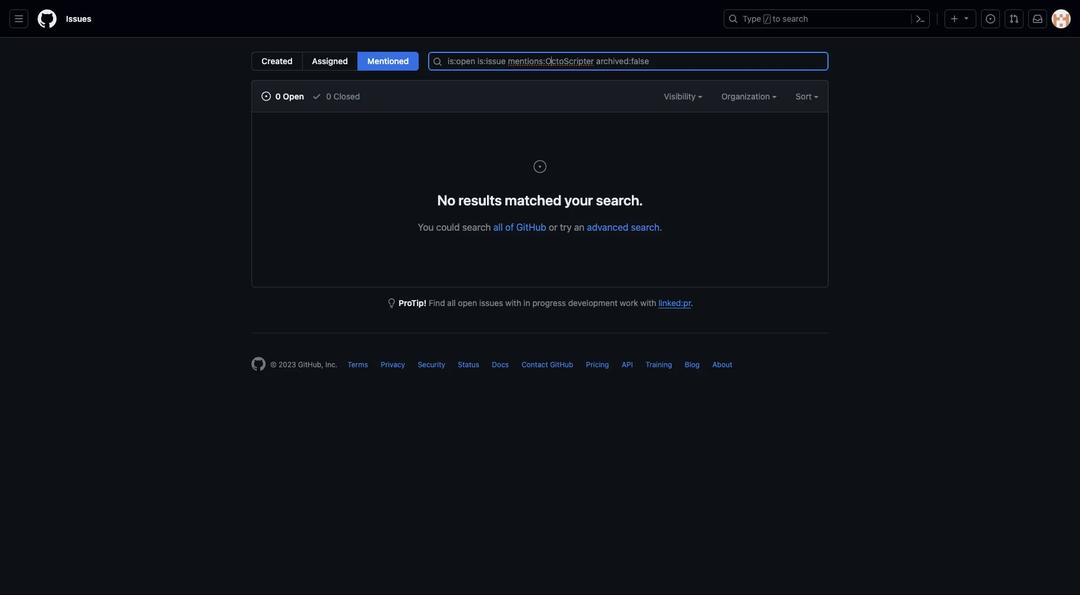 Task type: vqa. For each thing, say whether or not it's contained in the screenshot.
sc 9kayk9 0 image
no



Task type: describe. For each thing, give the bounding box(es) containing it.
training link
[[646, 361, 673, 369]]

check image
[[312, 92, 322, 101]]

© 2023 github, inc.
[[271, 361, 338, 369]]

search image
[[433, 57, 443, 67]]

2 horizontal spatial issue opened image
[[987, 14, 996, 24]]

1 with from the left
[[506, 299, 522, 308]]

in
[[524, 299, 531, 308]]

0 horizontal spatial github
[[517, 222, 547, 233]]

advanced
[[587, 222, 629, 233]]

Issues search field
[[429, 52, 829, 71]]

results
[[459, 192, 502, 208]]

terms link
[[348, 361, 368, 369]]

git pull request image
[[1010, 14, 1020, 24]]

2 horizontal spatial search
[[783, 14, 809, 24]]

1 horizontal spatial issue opened image
[[533, 160, 548, 174]]

no
[[438, 192, 456, 208]]

docs link
[[492, 361, 509, 369]]

development
[[569, 299, 618, 308]]

blog
[[685, 361, 700, 369]]

closed
[[334, 91, 360, 101]]

inc.
[[326, 361, 338, 369]]

linked:pr
[[659, 299, 691, 308]]

issues
[[66, 14, 91, 24]]

0 horizontal spatial homepage image
[[38, 9, 57, 28]]

github,
[[298, 361, 324, 369]]

you could search all of github or try an advanced search .
[[418, 222, 663, 233]]

try
[[561, 222, 572, 233]]

created link
[[252, 52, 303, 71]]

an
[[575, 222, 585, 233]]

terms
[[348, 361, 368, 369]]

mentioned
[[368, 56, 409, 66]]

0 closed link
[[312, 90, 360, 103]]

0 open
[[273, 91, 304, 101]]

assigned
[[312, 56, 348, 66]]

about link
[[713, 361, 733, 369]]

sort button
[[796, 90, 819, 103]]

contact github
[[522, 361, 574, 369]]

your
[[565, 192, 593, 208]]

0 horizontal spatial .
[[660, 222, 663, 233]]

contact
[[522, 361, 548, 369]]

could
[[437, 222, 460, 233]]

privacy
[[381, 361, 405, 369]]

0 for closed
[[326, 91, 332, 101]]

plus image
[[951, 14, 960, 24]]

notifications image
[[1034, 14, 1043, 24]]

1 vertical spatial github
[[550, 361, 574, 369]]

light bulb image
[[387, 299, 397, 308]]

visibility button
[[664, 90, 703, 103]]

organization button
[[722, 90, 777, 103]]

of
[[506, 222, 514, 233]]

/
[[765, 15, 770, 24]]

sort
[[796, 91, 812, 101]]

organization
[[722, 91, 773, 101]]

training
[[646, 361, 673, 369]]

contact github link
[[522, 361, 574, 369]]

privacy link
[[381, 361, 405, 369]]

search.
[[597, 192, 643, 208]]

pricing link
[[586, 361, 610, 369]]

advanced search link
[[587, 222, 660, 233]]

1 horizontal spatial all
[[494, 222, 503, 233]]



Task type: locate. For each thing, give the bounding box(es) containing it.
open
[[283, 91, 304, 101]]

docs
[[492, 361, 509, 369]]

all right the find
[[448, 299, 456, 308]]

no results matched your search.
[[438, 192, 643, 208]]

issues element
[[252, 52, 419, 71]]

1 vertical spatial issue opened image
[[262, 92, 271, 101]]

©
[[271, 361, 277, 369]]

homepage image left issues
[[38, 9, 57, 28]]

with left in
[[506, 299, 522, 308]]

protip! find all open issues with in progress development work with linked:pr .
[[399, 299, 694, 308]]

0 open link
[[262, 90, 304, 103]]

github right of
[[517, 222, 547, 233]]

you
[[418, 222, 434, 233]]

Search all issues text field
[[429, 52, 829, 71]]

1 horizontal spatial .
[[691, 299, 694, 308]]

issue opened image left "git pull request" icon at the right top
[[987, 14, 996, 24]]

1 horizontal spatial search
[[631, 222, 660, 233]]

protip!
[[399, 299, 427, 308]]

homepage image left ©
[[252, 357, 266, 372]]

command palette image
[[917, 14, 926, 24]]

all left of
[[494, 222, 503, 233]]

all
[[494, 222, 503, 233], [448, 299, 456, 308]]

0 horizontal spatial all
[[448, 299, 456, 308]]

search down results
[[463, 222, 491, 233]]

all of github link
[[494, 222, 547, 233]]

progress
[[533, 299, 566, 308]]

0 vertical spatial issue opened image
[[987, 14, 996, 24]]

issue opened image left 0 open
[[262, 92, 271, 101]]

0 inside 0 closed link
[[326, 91, 332, 101]]

github right contact
[[550, 361, 574, 369]]

issues
[[480, 299, 504, 308]]

0 horizontal spatial with
[[506, 299, 522, 308]]

status
[[458, 361, 480, 369]]

issue opened image up the no results matched your search.
[[533, 160, 548, 174]]

blog link
[[685, 361, 700, 369]]

2023
[[279, 361, 296, 369]]

triangle down image
[[963, 13, 972, 23]]

0 vertical spatial github
[[517, 222, 547, 233]]

search down search. at the right top
[[631, 222, 660, 233]]

0 horizontal spatial issue opened image
[[262, 92, 271, 101]]

api link
[[622, 361, 633, 369]]

with
[[506, 299, 522, 308], [641, 299, 657, 308]]

api
[[622, 361, 633, 369]]

open
[[458, 299, 477, 308]]

type
[[743, 14, 762, 24]]

1 horizontal spatial 0
[[326, 91, 332, 101]]

find
[[429, 299, 445, 308]]

0 inside 0 open link
[[276, 91, 281, 101]]

0 vertical spatial all
[[494, 222, 503, 233]]

0 vertical spatial .
[[660, 222, 663, 233]]

to
[[773, 14, 781, 24]]

0 horizontal spatial 0
[[276, 91, 281, 101]]

issue opened image
[[987, 14, 996, 24], [262, 92, 271, 101], [533, 160, 548, 174]]

1 vertical spatial .
[[691, 299, 694, 308]]

2 0 from the left
[[326, 91, 332, 101]]

0 horizontal spatial search
[[463, 222, 491, 233]]

issue opened image inside 0 open link
[[262, 92, 271, 101]]

1 0 from the left
[[276, 91, 281, 101]]

linked:pr link
[[659, 299, 691, 308]]

github
[[517, 222, 547, 233], [550, 361, 574, 369]]

status link
[[458, 361, 480, 369]]

visibility
[[664, 91, 698, 101]]

0
[[276, 91, 281, 101], [326, 91, 332, 101]]

security link
[[418, 361, 446, 369]]

search
[[783, 14, 809, 24], [463, 222, 491, 233], [631, 222, 660, 233]]

search right to
[[783, 14, 809, 24]]

.
[[660, 222, 663, 233], [691, 299, 694, 308]]

security
[[418, 361, 446, 369]]

homepage image
[[38, 9, 57, 28], [252, 357, 266, 372]]

1 horizontal spatial with
[[641, 299, 657, 308]]

1 vertical spatial all
[[448, 299, 456, 308]]

1 horizontal spatial homepage image
[[252, 357, 266, 372]]

pricing
[[586, 361, 610, 369]]

0 for open
[[276, 91, 281, 101]]

1 horizontal spatial github
[[550, 361, 574, 369]]

with right work
[[641, 299, 657, 308]]

0 closed
[[324, 91, 360, 101]]

0 vertical spatial homepage image
[[38, 9, 57, 28]]

2 vertical spatial issue opened image
[[533, 160, 548, 174]]

1 vertical spatial homepage image
[[252, 357, 266, 372]]

assigned link
[[302, 52, 358, 71]]

created
[[262, 56, 293, 66]]

about
[[713, 361, 733, 369]]

0 right check image
[[326, 91, 332, 101]]

2 with from the left
[[641, 299, 657, 308]]

mentioned link
[[358, 52, 419, 71]]

0 left open
[[276, 91, 281, 101]]

type / to search
[[743, 14, 809, 24]]

or
[[549, 222, 558, 233]]

work
[[620, 299, 639, 308]]

matched
[[505, 192, 562, 208]]



